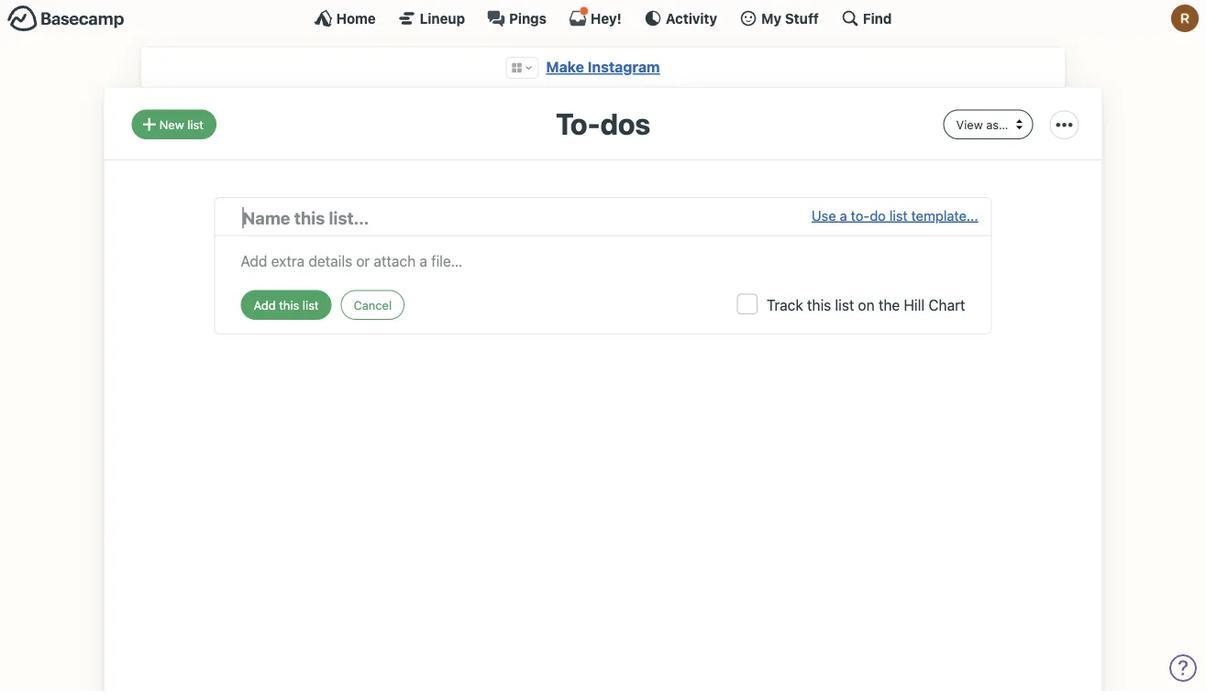 Task type: vqa. For each thing, say whether or not it's contained in the screenshot.
TEST 1.
no



Task type: describe. For each thing, give the bounding box(es) containing it.
on
[[858, 296, 875, 314]]

my
[[761, 10, 782, 26]]

make instagram link
[[546, 58, 660, 76]]

to-
[[851, 207, 870, 223]]

hill chart
[[904, 296, 965, 314]]

dos
[[600, 106, 650, 141]]

a
[[840, 207, 847, 223]]

0 vertical spatial list
[[187, 117, 204, 131]]

activity link
[[644, 9, 717, 28]]

cancel
[[354, 298, 392, 312]]

view as… button
[[944, 110, 1033, 139]]

switch accounts image
[[7, 5, 125, 33]]

ruby image
[[1171, 5, 1199, 32]]

activity
[[666, 10, 717, 26]]

my stuff
[[761, 10, 819, 26]]

new list link
[[132, 110, 216, 139]]

instagram
[[588, 58, 660, 76]]



Task type: locate. For each thing, give the bounding box(es) containing it.
my stuff button
[[739, 9, 819, 28]]

use a to-do list template...
[[812, 207, 978, 223]]

view as…
[[956, 117, 1009, 131]]

lineup link
[[398, 9, 465, 28]]

home link
[[314, 9, 376, 28]]

None text field
[[241, 245, 965, 272]]

to-dos
[[556, 106, 650, 141]]

the
[[879, 296, 900, 314]]

track
[[767, 296, 803, 314]]

list right do at the top right of page
[[890, 207, 908, 223]]

this
[[807, 296, 831, 314]]

lineup
[[420, 10, 465, 26]]

hey!
[[591, 10, 622, 26]]

track this list on the hill chart
[[767, 296, 965, 314]]

list
[[187, 117, 204, 131], [890, 207, 908, 223], [835, 296, 854, 314]]

to-
[[556, 106, 600, 141]]

2 vertical spatial list
[[835, 296, 854, 314]]

use
[[812, 207, 836, 223]]

home
[[336, 10, 376, 26]]

None submit
[[241, 290, 332, 320]]

hey! button
[[569, 6, 622, 28]]

2 horizontal spatial list
[[890, 207, 908, 223]]

cancel button
[[341, 290, 405, 320]]

list right new
[[187, 117, 204, 131]]

list left on
[[835, 296, 854, 314]]

find button
[[841, 9, 892, 28]]

make instagram
[[546, 58, 660, 76]]

as…
[[986, 117, 1009, 131]]

Name this list… text field
[[243, 205, 812, 231]]

use a to-do list template... link
[[812, 205, 978, 231]]

main element
[[0, 0, 1206, 36]]

pings button
[[487, 9, 547, 28]]

new list
[[159, 117, 204, 131]]

view
[[956, 117, 983, 131]]

0 horizontal spatial list
[[187, 117, 204, 131]]

do
[[870, 207, 886, 223]]

1 vertical spatial list
[[890, 207, 908, 223]]

stuff
[[785, 10, 819, 26]]

template...
[[911, 207, 978, 223]]

make
[[546, 58, 584, 76]]

1 horizontal spatial list
[[835, 296, 854, 314]]

pings
[[509, 10, 547, 26]]

find
[[863, 10, 892, 26]]

new
[[159, 117, 184, 131]]



